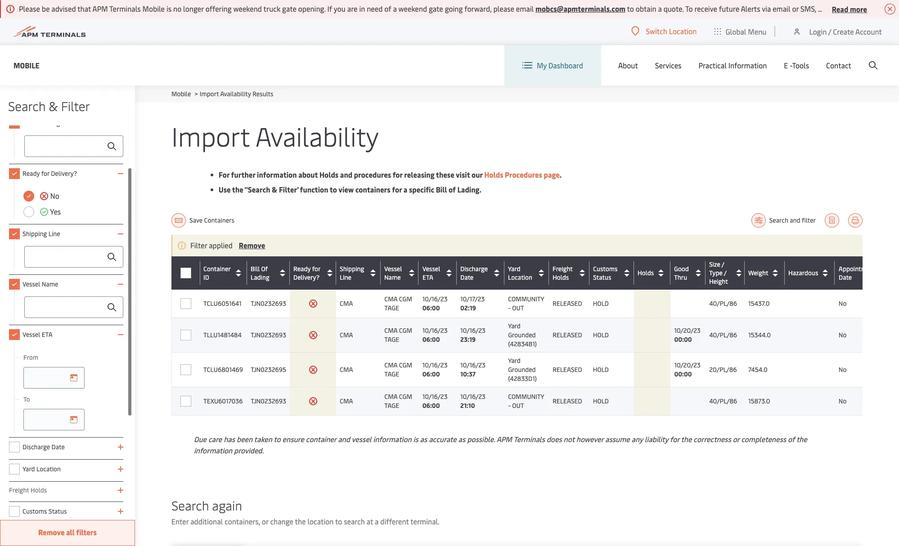 Task type: describe. For each thing, give the bounding box(es) containing it.
these
[[436, 170, 455, 180]]

0 vertical spatial terminals
[[109, 4, 141, 14]]

the right 'completeness'
[[797, 434, 807, 444]]

or inside search again enter additional containers, or change the location to search at a different terminal.
[[262, 517, 269, 527]]

40/pl/86 for 15437.0
[[709, 299, 737, 308]]

not
[[564, 434, 575, 444]]

hold for 10/16/23 10:37
[[593, 366, 609, 374]]

0 vertical spatial and
[[340, 170, 352, 180]]

1 vertical spatial mobile link
[[172, 90, 191, 98]]

filters
[[76, 528, 97, 537]]

10/16/23 06:00 for 10:37
[[423, 361, 448, 379]]

additional
[[190, 517, 223, 527]]

00:00 for 20/pl/86
[[674, 370, 692, 379]]

released for 10/16/23 21:10
[[553, 397, 582, 406]]

appointment date button for hazardous 'button' for 1st 'customs status' button from right
[[839, 265, 889, 282]]

menu
[[748, 26, 767, 36]]

practical information button
[[699, 45, 767, 86]]

obtain
[[636, 4, 657, 14]]

discharge date button for yard location "button" related to 1st 'customs status' button from right
[[460, 265, 502, 282]]

container for 1st 'customs status' button from right
[[203, 265, 231, 273]]

size / type / height for good thru button corresponding to holds button for 1st 'customs status' button from right
[[709, 260, 728, 286]]

does
[[547, 434, 562, 444]]

more
[[850, 4, 867, 14]]

grounded for (42834b1)
[[508, 331, 536, 339]]

sms,
[[801, 4, 817, 14]]

10/16/23 left 10/16/23 21:10
[[423, 393, 448, 401]]

are
[[347, 4, 358, 14]]

not ready image for tjn0232695
[[309, 366, 318, 375]]

released for 10/16/23 23:19
[[553, 331, 582, 339]]

not ready image for tjn0232693
[[309, 331, 318, 340]]

and inside due care has been taken to ensure container and vessel information is as accurate as possible. apm terminals does not however assume any liability for the correctness or completeness of the information provided.
[[338, 434, 350, 444]]

the inside search again enter additional containers, or change the location to search at a different terminal.
[[295, 517, 306, 527]]

if
[[328, 4, 332, 14]]

shipping line for ready for delivery? button corresponding to vessel name 'button' for second 'customs status' button from right
[[340, 264, 364, 282]]

line for vessel name 'button' corresponding to 1st 'customs status' button from right
[[340, 273, 352, 282]]

receive
[[695, 4, 717, 14]]

change
[[270, 517, 293, 527]]

1 vertical spatial &
[[272, 185, 277, 194]]

0 vertical spatial import
[[200, 90, 219, 98]]

import availability
[[172, 118, 379, 153]]

no for 15437.0
[[839, 299, 847, 308]]

community - out for 10/16/23
[[508, 393, 544, 410]]

no for 15873.0
[[839, 397, 847, 406]]

appointment date button for second 'customs status' button from right's hazardous 'button'
[[839, 264, 889, 282]]

line for vessel name 'button' for second 'customs status' button from right
[[340, 273, 352, 282]]

tclu6051641
[[203, 299, 242, 308]]

filter applied remove
[[190, 240, 265, 250]]

ready image
[[40, 202, 49, 211]]

10/16/23 23:19
[[460, 326, 486, 344]]

10/17/23 02:19
[[460, 295, 485, 312]]

you
[[334, 4, 346, 14]]

>
[[195, 90, 198, 98]]

terminals inside due care has been taken to ensure container and vessel information is as accurate as possible. apm terminals does not however assume any liability for the correctness or completeness of the information provided.
[[514, 434, 545, 444]]

vessel
[[352, 434, 372, 444]]

10/20/23 for 20/pl/86
[[674, 361, 701, 370]]

23:19
[[460, 335, 476, 344]]

container for second 'customs status' button from right
[[203, 264, 231, 273]]

filter
[[802, 216, 816, 225]]

read
[[832, 4, 849, 14]]

of for ready for delivery? button corresponding to vessel name 'button' for second 'customs status' button from right
[[261, 264, 268, 273]]

future
[[719, 4, 740, 14]]

tage for 10/16/23 23:19
[[385, 335, 399, 344]]

not ready image for tclu6051641
[[309, 299, 318, 308]]

however
[[577, 434, 604, 444]]

tclu6801469
[[203, 366, 243, 374]]

has
[[224, 434, 235, 444]]

search
[[344, 517, 365, 527]]

delivery? for ready for delivery? button corresponding to vessel name 'button' corresponding to 1st 'customs status' button from right
[[293, 273, 320, 282]]

40/pl/86 for 15873.0
[[709, 397, 737, 406]]

containers,
[[225, 517, 260, 527]]

tage for 10/16/23 10:37
[[385, 370, 399, 379]]

cgm for 10/16/23 21:10
[[399, 393, 412, 401]]

discharge date for vessel name 'button' corresponding to 1st 'customs status' button from right
[[460, 265, 488, 282]]

or inside due care has been taken to ensure container and vessel information is as accurate as possible. apm terminals does not however assume any liability for the correctness or completeness of the information provided.
[[733, 434, 740, 444]]

40/pl/86 for 15344.0
[[709, 331, 737, 339]]

filter'
[[279, 185, 298, 194]]

global menu button
[[706, 18, 776, 45]]

10/16/23 up 23:19
[[460, 326, 486, 335]]

cma cgm tage for 10:37
[[385, 361, 412, 379]]

06:00 for 10/16/23 23:19
[[423, 335, 440, 344]]

shipping for second 'customs status' button from right
[[340, 264, 364, 273]]

my dashboard
[[537, 60, 583, 70]]

1 vertical spatial availability
[[256, 118, 379, 153]]

visit
[[456, 170, 470, 180]]

that
[[77, 4, 91, 14]]

cma cgm tage for 21:10
[[385, 393, 412, 410]]

From text field
[[23, 361, 85, 383]]

contact button
[[826, 45, 852, 86]]

location
[[308, 517, 334, 527]]

02:19
[[460, 304, 476, 312]]

be
[[42, 4, 50, 14]]

1 horizontal spatial of
[[449, 185, 456, 194]]

yard location button for 1st 'customs status' button from right
[[508, 265, 547, 282]]

e -tools button
[[784, 45, 809, 86]]

06:00 for 10/16/23 21:10
[[423, 402, 440, 410]]

for further information about holds and procedures for releasing these visit our holds procedures page .
[[219, 170, 562, 180]]

about
[[298, 170, 318, 180]]

weight button for hazardous 'button' for 1st 'customs status' button from right
[[749, 266, 783, 280]]

hazardous button for second 'customs status' button from right
[[789, 266, 833, 280]]

good thru for good thru button corresponding to holds button for 1st 'customs status' button from right
[[674, 265, 689, 282]]

1 appointment date from the left
[[839, 264, 876, 282]]

yard inside yard grounded (42834b1)
[[508, 322, 521, 330]]

close alert image
[[885, 4, 896, 14]]

search and filter
[[770, 216, 816, 225]]

provided.
[[234, 446, 264, 456]]

mobcs@apmterminals.com
[[536, 4, 626, 14]]

save containers button
[[172, 213, 240, 228]]

1 gate from the left
[[282, 4, 297, 14]]

7454.0
[[749, 366, 768, 374]]

no for 7454.0
[[839, 366, 847, 374]]

06:00 for 10/17/23 02:19
[[423, 304, 440, 312]]

of inside due care has been taken to ensure container and vessel information is as accurate as possible. apm terminals does not however assume any liability for the correctness or completeness of the information provided.
[[788, 434, 795, 444]]

due
[[194, 434, 207, 444]]

containers
[[355, 185, 391, 194]]

read more button
[[832, 3, 867, 14]]

container
[[306, 434, 336, 444]]

page
[[544, 170, 560, 180]]

0 vertical spatial is
[[167, 4, 172, 14]]

good thru button for second 'customs status' button from right holds button
[[674, 264, 704, 282]]

tjn0232693 for texu6017036
[[251, 397, 286, 406]]

hold for 10/17/23 02:19
[[593, 299, 609, 308]]

e
[[784, 60, 788, 70]]

out for 10/16/23 21:10
[[512, 402, 524, 410]]

of for ready for delivery? button corresponding to vessel name 'button' corresponding to 1st 'customs status' button from right
[[261, 265, 268, 273]]

community for 10/17/23 02:19
[[508, 295, 544, 303]]

yard inside yard grounded (42833d1)
[[508, 357, 521, 365]]

hold for 10/16/23 23:19
[[593, 331, 609, 339]]

to
[[23, 389, 30, 398]]

No radio
[[23, 185, 34, 196]]

mobcs@apmterminals.com link
[[536, 4, 626, 14]]

1 vertical spatial import
[[172, 118, 250, 153]]

15344.0
[[749, 331, 771, 339]]

cma cgm tage for 02:19
[[385, 295, 412, 312]]

2 as from the left
[[458, 434, 466, 444]]

2 please from the left
[[818, 4, 839, 14]]

offering
[[206, 4, 232, 14]]

a right obtain
[[658, 4, 662, 14]]

practical
[[699, 60, 727, 70]]

1 email from the left
[[516, 4, 534, 14]]

10/16/23 21:10
[[460, 393, 486, 410]]

tjn0232693 for tllu1481484
[[251, 331, 286, 339]]

accurate
[[429, 434, 457, 444]]

0 horizontal spatial of
[[385, 4, 391, 14]]

switch location button
[[632, 26, 697, 36]]

lading.
[[458, 185, 482, 194]]

appointment for second 'customs status' button from right's hazardous 'button'
[[839, 264, 876, 273]]

height for good thru button corresponding to holds button for 1st 'customs status' button from right
[[709, 277, 728, 286]]

switch location
[[646, 26, 697, 36]]

cma cgm tage for 23:19
[[385, 326, 412, 344]]

height for second 'customs status' button from right holds button's good thru button
[[709, 277, 728, 286]]

0 vertical spatial apm
[[93, 4, 108, 14]]

texu6017036
[[203, 397, 243, 406]]

Yes radio
[[23, 201, 34, 212]]

tools
[[792, 60, 809, 70]]

read more
[[832, 4, 867, 14]]

the right use
[[232, 185, 243, 194]]

2 appointment date from the left
[[839, 265, 876, 282]]

a inside search again enter additional containers, or change the location to search at a different terminal.
[[375, 517, 379, 527]]

not ready image for texu6017036
[[309, 397, 318, 406]]

good thru button for holds button for 1st 'customs status' button from right
[[674, 265, 704, 282]]

save containers
[[190, 216, 240, 225]]

enter
[[172, 517, 189, 527]]

to inside search again enter additional containers, or change the location to search at a different terminal.
[[335, 517, 342, 527]]

specific
[[409, 185, 434, 194]]

alerts
[[741, 4, 761, 14]]

10/16/23 up 10:37 on the bottom of page
[[460, 361, 486, 370]]

longer
[[183, 4, 204, 14]]

tjn0232695
[[251, 366, 286, 374]]



Task type: locate. For each thing, give the bounding box(es) containing it.
1 released from the top
[[553, 299, 582, 308]]

vessel eta button for the "discharge date" button related to yard location "button" related to 1st 'customs status' button from right
[[423, 265, 455, 282]]

1 appointment date button from the left
[[839, 264, 889, 282]]

0 horizontal spatial please
[[494, 4, 514, 14]]

1 vertical spatial of
[[449, 185, 456, 194]]

0 vertical spatial mobile
[[142, 4, 165, 14]]

None text field
[[24, 291, 123, 312]]

my dashboard button
[[523, 45, 583, 86]]

out up yard grounded (42834b1)
[[512, 304, 524, 312]]

2 out from the top
[[512, 402, 524, 410]]

import up for
[[172, 118, 250, 153]]

yard grounded (42833d1)
[[508, 357, 537, 383]]

availability left results
[[220, 90, 251, 98]]

community - out down (42833d1) at the bottom right of the page
[[508, 393, 544, 410]]

1 cma cgm tage from the top
[[385, 295, 412, 312]]

- for 15873.0
[[508, 402, 511, 410]]

2 10/20/23 from the top
[[674, 361, 701, 370]]

0 horizontal spatial as
[[420, 434, 427, 444]]

10/16/23 06:00 left 23:19
[[423, 326, 448, 344]]

switch
[[646, 26, 667, 36]]

1 horizontal spatial as
[[458, 434, 466, 444]]

1 40/pl/86 from the top
[[709, 299, 737, 308]]

released for 10/17/23 02:19
[[553, 299, 582, 308]]

released
[[553, 299, 582, 308], [553, 331, 582, 339], [553, 366, 582, 374], [553, 397, 582, 406]]

None checkbox
[[181, 268, 191, 279], [9, 273, 20, 284], [9, 324, 20, 334], [181, 365, 191, 375], [181, 396, 191, 407], [9, 458, 20, 469], [181, 268, 191, 279], [9, 273, 20, 284], [9, 324, 20, 334], [181, 365, 191, 375], [181, 396, 191, 407], [9, 458, 20, 469]]

1 10/20/23 from the top
[[674, 326, 701, 335]]

2 discharge date button from the left
[[460, 265, 502, 282]]

tage for 10/17/23 02:19
[[385, 304, 399, 312]]

ready for delivery? button for vessel name 'button' corresponding to 1st 'customs status' button from right
[[293, 265, 334, 282]]

0 vertical spatial remove
[[239, 240, 265, 250]]

about button
[[618, 45, 638, 86]]

holds
[[320, 170, 339, 180], [484, 170, 503, 180], [638, 269, 654, 277], [638, 269, 654, 277], [553, 273, 569, 282], [553, 273, 569, 282], [31, 480, 47, 489]]

2 vertical spatial not ready image
[[309, 397, 318, 406]]

view
[[339, 185, 354, 194]]

delivery?
[[51, 163, 77, 172], [294, 273, 320, 282], [293, 273, 320, 282]]

10/16/23 06:00
[[423, 295, 448, 312], [423, 326, 448, 344], [423, 361, 448, 379], [423, 393, 448, 410]]

a right "at"
[[375, 517, 379, 527]]

our
[[472, 170, 483, 180]]

1 discharge date button from the left
[[460, 264, 502, 282]]

2 cgm from the top
[[399, 326, 412, 335]]

terminals right that
[[109, 4, 141, 14]]

is inside due care has been taken to ensure container and vessel information is as accurate as possible. apm terminals does not however assume any liability for the correctness or completeness of the information provided.
[[413, 434, 418, 444]]

and left vessel
[[338, 434, 350, 444]]

remove inside "button"
[[38, 528, 65, 537]]

1 horizontal spatial filter
[[190, 240, 207, 250]]

1 horizontal spatial &
[[272, 185, 277, 194]]

1 vertical spatial search
[[770, 216, 789, 225]]

1 10/16/23 06:00 from the top
[[423, 295, 448, 312]]

0 horizontal spatial is
[[167, 4, 172, 14]]

cgm for 10/17/23 02:19
[[399, 295, 412, 303]]

2 horizontal spatial or
[[792, 4, 799, 14]]

3 tage from the top
[[385, 370, 399, 379]]

4 tage from the top
[[385, 402, 399, 410]]

1 cgm from the top
[[399, 295, 412, 303]]

3 cgm from the top
[[399, 361, 412, 370]]

1 not ready image from the top
[[309, 331, 318, 340]]

06:00 left 23:19
[[423, 335, 440, 344]]

10/16/23 10:37
[[460, 361, 486, 379]]

1 tjn0232693 from the top
[[251, 299, 286, 308]]

and
[[340, 170, 352, 180], [790, 216, 801, 225], [338, 434, 350, 444]]

ready for delivery? for ready for delivery? button corresponding to vessel name 'button' for second 'customs status' button from right
[[294, 264, 320, 282]]

tage for 10/16/23 21:10
[[385, 402, 399, 410]]

out down (42833d1) at the bottom right of the page
[[512, 402, 524, 410]]

06:00 left "02:19"
[[423, 304, 440, 312]]

information down care
[[194, 446, 232, 456]]

assume
[[605, 434, 630, 444]]

0 vertical spatial out
[[512, 304, 524, 312]]

mobile for mobile > import availability results
[[172, 90, 191, 98]]

10/16/23 06:00 for 23:19
[[423, 326, 448, 344]]

0 horizontal spatial mobile
[[14, 60, 39, 70]]

1 vertical spatial remove
[[38, 528, 65, 537]]

1 vertical spatial not ready image
[[309, 366, 318, 375]]

&
[[49, 97, 58, 114], [272, 185, 277, 194]]

0 horizontal spatial availability
[[220, 90, 251, 98]]

06:00 for 10/16/23 10:37
[[423, 370, 440, 379]]

1 vertical spatial 10/20/23
[[674, 361, 701, 370]]

vessel eta button
[[423, 264, 455, 282], [423, 265, 455, 282]]

21:10
[[460, 402, 475, 410]]

10/16/23 left '10/16/23 23:19'
[[423, 326, 448, 335]]

1 vertical spatial 40/pl/86
[[709, 331, 737, 339]]

customs
[[593, 264, 618, 273], [593, 265, 618, 273], [23, 501, 47, 510]]

0 vertical spatial not ready image
[[40, 186, 49, 195]]

3 tjn0232693 from the top
[[251, 397, 286, 406]]

gate right truck
[[282, 4, 297, 14]]

10/16/23 06:00 left 21:10
[[423, 393, 448, 410]]

40/pl/86 left 15437.0
[[709, 299, 737, 308]]

grounded up (42833d1) at the bottom right of the page
[[508, 366, 536, 374]]

2 vertical spatial 40/pl/86
[[709, 397, 737, 406]]

0 vertical spatial mobile link
[[14, 60, 39, 71]]

create
[[833, 26, 854, 36]]

4 released from the top
[[553, 397, 582, 406]]

community for 10/16/23 21:10
[[508, 393, 544, 401]]

10/16/23
[[423, 295, 448, 303], [423, 326, 448, 335], [460, 326, 486, 335], [423, 361, 448, 370], [460, 361, 486, 370], [423, 393, 448, 401], [460, 393, 486, 401]]

as right accurate
[[458, 434, 466, 444]]

weekend right need
[[399, 4, 427, 14]]

login / create account
[[810, 26, 882, 36]]

0 vertical spatial or
[[792, 4, 799, 14]]

grounded
[[508, 331, 536, 339], [508, 366, 536, 374]]

community - out for 10/17/23
[[508, 295, 544, 312]]

2 community from the top
[[508, 393, 544, 401]]

ready for delivery? button for vessel name 'button' for second 'customs status' button from right
[[294, 264, 334, 282]]

2 customs status button from the left
[[593, 265, 632, 282]]

practical information
[[699, 60, 767, 70]]

20/pl/86
[[709, 366, 737, 374]]

3 06:00 from the top
[[423, 370, 440, 379]]

0 horizontal spatial filter
[[61, 97, 90, 114]]

cma
[[385, 295, 398, 303], [340, 299, 353, 308], [385, 326, 398, 335], [340, 331, 353, 339], [385, 361, 398, 370], [340, 366, 353, 374], [385, 393, 398, 401], [340, 397, 353, 406]]

vessel name button for second 'customs status' button from right
[[385, 264, 417, 282]]

1 customs status button from the left
[[593, 264, 632, 282]]

to left obtain
[[627, 4, 634, 14]]

2 00:00 from the top
[[674, 370, 692, 379]]

1 vertical spatial -
[[508, 304, 511, 312]]

discharge date button for yard location "button" for second 'customs status' button from right
[[460, 264, 502, 282]]

ensure
[[282, 434, 304, 444]]

0 vertical spatial search
[[8, 97, 46, 114]]

or left sms,
[[792, 4, 799, 14]]

1 vertical spatial filter
[[190, 240, 207, 250]]

search and filter button
[[752, 213, 816, 228]]

bill of lading
[[251, 264, 270, 282], [251, 265, 270, 282]]

availability up about
[[256, 118, 379, 153]]

of right need
[[385, 4, 391, 14]]

is left accurate
[[413, 434, 418, 444]]

- for 15437.0
[[508, 304, 511, 312]]

1 vertical spatial is
[[413, 434, 418, 444]]

2 hold from the top
[[593, 331, 609, 339]]

vessel eta button for the "discharge date" button associated with yard location "button" for second 'customs status' button from right
[[423, 264, 455, 282]]

login / create account link
[[793, 18, 882, 45]]

1 10/20/23 00:00 from the top
[[674, 326, 701, 344]]

out for 10/17/23 02:19
[[512, 304, 524, 312]]

please right sms,
[[818, 4, 839, 14]]

good thru
[[674, 264, 689, 282], [674, 265, 689, 282]]

2 vertical spatial tjn0232693
[[251, 397, 286, 406]]

4 cma cgm tage from the top
[[385, 393, 412, 410]]

information up the filter'
[[257, 170, 297, 180]]

0 vertical spatial community - out
[[508, 295, 544, 312]]

1 appointment from the left
[[839, 264, 876, 273]]

mobile > import availability results
[[172, 90, 273, 98]]

appointment for hazardous 'button' for 1st 'customs status' button from right
[[839, 265, 876, 273]]

10/20/23 00:00 for 20/pl/86
[[674, 361, 701, 379]]

1 vessel eta button from the left
[[423, 264, 455, 282]]

remove button
[[239, 240, 265, 250]]

bill of lading for ready for delivery? button corresponding to vessel name 'button' corresponding to 1st 'customs status' button from right
[[251, 265, 270, 282]]

2 appointment date button from the left
[[839, 265, 889, 282]]

4 hold from the top
[[593, 397, 609, 406]]

1 vertical spatial community
[[508, 393, 544, 401]]

of
[[385, 4, 391, 14], [449, 185, 456, 194], [788, 434, 795, 444]]

discharge date for vessel name 'button' for second 'customs status' button from right
[[460, 264, 488, 282]]

to left view
[[330, 185, 337, 194]]

2 horizontal spatial of
[[788, 434, 795, 444]]

different
[[380, 517, 409, 527]]

2 40/pl/86 from the top
[[709, 331, 737, 339]]

information
[[729, 60, 767, 70]]

cgm for 10/16/23 23:19
[[399, 326, 412, 335]]

community up yard grounded (42834b1)
[[508, 295, 544, 303]]

2 horizontal spatial search
[[770, 216, 789, 225]]

bill of lading for ready for delivery? button corresponding to vessel name 'button' for second 'customs status' button from right
[[251, 264, 270, 282]]

apm right possible.
[[497, 434, 512, 444]]

0 horizontal spatial weekend
[[233, 4, 262, 14]]

appointment
[[839, 264, 876, 273], [839, 265, 876, 273]]

2 horizontal spatial information
[[373, 434, 412, 444]]

1 vertical spatial out
[[512, 402, 524, 410]]

for inside due care has been taken to ensure container and vessel information is as accurate as possible. apm terminals does not however assume any liability for the correctness or completeness of the information provided.
[[670, 434, 680, 444]]

vessel
[[385, 264, 402, 273], [423, 264, 440, 273], [384, 265, 402, 273], [423, 265, 440, 273], [23, 274, 40, 283], [23, 325, 40, 333]]

10/20/23 for 40/pl/86
[[674, 326, 701, 335]]

released for 10/16/23 10:37
[[553, 366, 582, 374]]

40/pl/86 down '20/pl/86'
[[709, 397, 737, 406]]

1 horizontal spatial mobile link
[[172, 90, 191, 98]]

2 horizontal spatial mobile
[[172, 90, 191, 98]]

1 vertical spatial 00:00
[[674, 370, 692, 379]]

information right vessel
[[373, 434, 412, 444]]

size / type / height for second 'customs status' button from right holds button's good thru button
[[709, 260, 728, 286]]

2 tjn0232693 from the top
[[251, 331, 286, 339]]

10/16/23 left 10/17/23
[[423, 295, 448, 303]]

size
[[709, 260, 721, 269], [709, 260, 721, 269]]

all
[[66, 528, 75, 537]]

1 horizontal spatial is
[[413, 434, 418, 444]]

filter
[[61, 97, 90, 114], [190, 240, 207, 250]]

1 horizontal spatial gate
[[429, 4, 443, 14]]

0 vertical spatial availability
[[220, 90, 251, 98]]

0 vertical spatial of
[[385, 4, 391, 14]]

0 horizontal spatial mobile link
[[14, 60, 39, 71]]

gate left going in the top of the page
[[429, 4, 443, 14]]

2 email from the left
[[773, 4, 791, 14]]

1 hold from the top
[[593, 299, 609, 308]]

2 vessel eta button from the left
[[423, 265, 455, 282]]

2 vertical spatial and
[[338, 434, 350, 444]]

2 vertical spatial search
[[172, 497, 209, 514]]

and up view
[[340, 170, 352, 180]]

0 vertical spatial community
[[508, 295, 544, 303]]

yard location
[[508, 264, 533, 282], [508, 265, 533, 282], [23, 459, 61, 468]]

possible.
[[467, 434, 495, 444]]

1 vertical spatial or
[[733, 434, 740, 444]]

a right need
[[393, 4, 397, 14]]

2 community - out from the top
[[508, 393, 544, 410]]

1 grounded from the top
[[508, 331, 536, 339]]

2 weekend from the left
[[399, 4, 427, 14]]

None text field
[[24, 130, 123, 151], [24, 240, 123, 262], [24, 130, 123, 151], [24, 240, 123, 262]]

please be advised that apm terminals mobile is no longer offering weekend truck gate opening. if you are in need of a weekend gate going forward, please email mobcs@apmterminals.com to obtain a quote. to receive future alerts via email or sms, please
[[19, 4, 841, 14]]

size / type / height
[[709, 260, 728, 286], [709, 260, 728, 286]]

- inside popup button
[[790, 60, 792, 70]]

1 horizontal spatial terminals
[[514, 434, 545, 444]]

cgm
[[399, 295, 412, 303], [399, 326, 412, 335], [399, 361, 412, 370], [399, 393, 412, 401]]

1 please from the left
[[494, 4, 514, 14]]

0 vertical spatial 10/20/23 00:00
[[674, 326, 701, 344]]

good thru for second 'customs status' button from right holds button's good thru button
[[674, 264, 689, 282]]

2 vertical spatial information
[[194, 446, 232, 456]]

0 vertical spatial -
[[790, 60, 792, 70]]

applied
[[209, 240, 233, 250]]

10/16/23 left 10/16/23 10:37
[[423, 361, 448, 370]]

3 cma cgm tage from the top
[[385, 361, 412, 379]]

1 vertical spatial terminals
[[514, 434, 545, 444]]

weight button for second 'customs status' button from right's hazardous 'button'
[[749, 266, 783, 280]]

3 released from the top
[[553, 366, 582, 374]]

10/20/23
[[674, 326, 701, 335], [674, 361, 701, 370]]

1 horizontal spatial information
[[257, 170, 297, 180]]

0 vertical spatial filter
[[61, 97, 90, 114]]

delivery? for ready for delivery? button corresponding to vessel name 'button' for second 'customs status' button from right
[[294, 273, 320, 282]]

hold for 10/16/23 21:10
[[593, 397, 609, 406]]

services
[[655, 60, 682, 70]]

grounded for (42833d1)
[[508, 366, 536, 374]]

or right correctness on the bottom
[[733, 434, 740, 444]]

availability
[[220, 90, 251, 98], [256, 118, 379, 153]]

4 cgm from the top
[[399, 393, 412, 401]]

about
[[618, 60, 638, 70]]

2 grounded from the top
[[508, 366, 536, 374]]

(42834b1)
[[508, 340, 537, 348]]

of down these
[[449, 185, 456, 194]]

4 06:00 from the top
[[423, 402, 440, 410]]

1 vertical spatial apm
[[497, 434, 512, 444]]

10/16/23 up 21:10
[[460, 393, 486, 401]]

1 horizontal spatial remove
[[239, 240, 265, 250]]

or left change
[[262, 517, 269, 527]]

0 horizontal spatial information
[[194, 446, 232, 456]]

status
[[593, 273, 611, 282], [593, 273, 612, 282], [49, 501, 67, 510]]

00:00 for 40/pl/86
[[674, 335, 692, 344]]

2 tage from the top
[[385, 335, 399, 344]]

2 vertical spatial of
[[788, 434, 795, 444]]

10:37
[[460, 370, 476, 379]]

06:00 up accurate
[[423, 402, 440, 410]]

1 vertical spatial grounded
[[508, 366, 536, 374]]

None checkbox
[[9, 162, 20, 173], [9, 223, 20, 234], [180, 268, 191, 278], [181, 298, 191, 309], [181, 330, 191, 341], [9, 436, 20, 447], [9, 501, 20, 511], [9, 162, 20, 173], [9, 223, 20, 234], [180, 268, 191, 278], [181, 298, 191, 309], [181, 330, 191, 341], [9, 436, 20, 447], [9, 501, 20, 511]]

15873.0
[[749, 397, 770, 406]]

not ready image
[[40, 186, 49, 195], [309, 299, 318, 308], [309, 397, 318, 406]]

login
[[810, 26, 827, 36]]

1 weekend from the left
[[233, 4, 262, 14]]

10/16/23 06:00 for 02:19
[[423, 295, 448, 312]]

is left no
[[167, 4, 172, 14]]

0 horizontal spatial gate
[[282, 4, 297, 14]]

0 horizontal spatial search
[[8, 97, 46, 114]]

tjn0232693 for tclu6051641
[[251, 299, 286, 308]]

0 horizontal spatial or
[[262, 517, 269, 527]]

1 community - out from the top
[[508, 295, 544, 312]]

- right e
[[790, 60, 792, 70]]

1 06:00 from the top
[[423, 304, 440, 312]]

- down (42833d1) at the bottom right of the page
[[508, 402, 511, 410]]

cgm for 10/16/23 10:37
[[399, 361, 412, 370]]

10/16/23 06:00 left "02:19"
[[423, 295, 448, 312]]

dashboard
[[549, 60, 583, 70]]

apm inside due care has been taken to ensure container and vessel information is as accurate as possible. apm terminals does not however assume any liability for the correctness or completeness of the information provided.
[[497, 434, 512, 444]]

terminals
[[109, 4, 141, 14], [514, 434, 545, 444]]

0 vertical spatial information
[[257, 170, 297, 180]]

ready for delivery? for ready for delivery? button corresponding to vessel name 'button' corresponding to 1st 'customs status' button from right
[[293, 265, 320, 282]]

10/16/23 06:00 left 10:37 on the bottom of page
[[423, 361, 448, 379]]

use
[[219, 185, 231, 194]]

container
[[203, 264, 231, 273], [203, 265, 231, 273]]

to left search
[[335, 517, 342, 527]]

no for 15344.0
[[839, 331, 847, 339]]

to inside due care has been taken to ensure container and vessel information is as accurate as possible. apm terminals does not however assume any liability for the correctness or completeness of the information provided.
[[274, 434, 281, 444]]

shipping for 1st 'customs status' button from right
[[340, 265, 364, 273]]

0 vertical spatial not ready image
[[309, 331, 318, 340]]

1 vertical spatial information
[[373, 434, 412, 444]]

2 released from the top
[[553, 331, 582, 339]]

grounded up (42834b1) on the right of page
[[508, 331, 536, 339]]

and inside button
[[790, 216, 801, 225]]

need
[[367, 4, 383, 14]]

1 00:00 from the top
[[674, 335, 692, 344]]

2 vertical spatial or
[[262, 517, 269, 527]]

search for search & filter
[[8, 97, 46, 114]]

please right forward,
[[494, 4, 514, 14]]

and left filter
[[790, 216, 801, 225]]

holds procedures page link
[[484, 170, 560, 180]]

hazardous button
[[789, 266, 833, 280], [789, 266, 833, 280]]

remove all filters button
[[0, 520, 135, 546]]

terminals left does
[[514, 434, 545, 444]]

holds button for second 'customs status' button from right
[[638, 266, 669, 280]]

06:00 left 10:37 on the bottom of page
[[423, 370, 440, 379]]

0 vertical spatial tjn0232693
[[251, 299, 286, 308]]

weekend
[[233, 4, 262, 14], [399, 4, 427, 14]]

opening.
[[298, 4, 326, 14]]

1 vertical spatial not ready image
[[309, 299, 318, 308]]

height
[[709, 277, 728, 286], [709, 277, 728, 286]]

0 horizontal spatial email
[[516, 4, 534, 14]]

vessel name button for 1st 'customs status' button from right
[[384, 265, 416, 282]]

grounded inside yard grounded (42833d1)
[[508, 366, 536, 374]]

0 horizontal spatial &
[[49, 97, 58, 114]]

10/20/23 00:00 for 40/pl/86
[[674, 326, 701, 344]]

3 hold from the top
[[593, 366, 609, 374]]

1 horizontal spatial email
[[773, 4, 791, 14]]

at
[[367, 517, 373, 527]]

search inside button
[[770, 216, 789, 225]]

4 10/16/23 06:00 from the top
[[423, 393, 448, 410]]

to right the taken
[[274, 434, 281, 444]]

1 vertical spatial and
[[790, 216, 801, 225]]

been
[[237, 434, 253, 444]]

truck
[[264, 4, 281, 14]]

account
[[856, 26, 882, 36]]

yard location button for second 'customs status' button from right
[[508, 264, 547, 282]]

2 06:00 from the top
[[423, 335, 440, 344]]

1 horizontal spatial or
[[733, 434, 740, 444]]

holds button for 1st 'customs status' button from right
[[638, 266, 668, 280]]

2 10/16/23 06:00 from the top
[[423, 326, 448, 344]]

1 community from the top
[[508, 295, 544, 303]]

taken
[[254, 434, 272, 444]]

global
[[726, 26, 747, 36]]

mobile for mobile
[[14, 60, 39, 70]]

search inside search again enter additional containers, or change the location to search at a different terminal.
[[172, 497, 209, 514]]

40/pl/86 up '20/pl/86'
[[709, 331, 737, 339]]

good
[[674, 264, 689, 273], [674, 265, 689, 273]]

shipping line for ready for delivery? button corresponding to vessel name 'button' corresponding to 1st 'customs status' button from right
[[340, 265, 364, 282]]

community down (42833d1) at the bottom right of the page
[[508, 393, 544, 401]]

the right change
[[295, 517, 306, 527]]

1 tage from the top
[[385, 304, 399, 312]]

1 vertical spatial 10/20/23 00:00
[[674, 361, 701, 379]]

as left accurate
[[420, 434, 427, 444]]

forward,
[[465, 4, 492, 14]]

1 as from the left
[[420, 434, 427, 444]]

2 vertical spatial mobile
[[172, 90, 191, 98]]

remove right applied
[[239, 240, 265, 250]]

-
[[790, 60, 792, 70], [508, 304, 511, 312], [508, 402, 511, 410]]

containers
[[204, 216, 234, 225]]

1 out from the top
[[512, 304, 524, 312]]

hold
[[593, 299, 609, 308], [593, 331, 609, 339], [593, 366, 609, 374], [593, 397, 609, 406]]

1 horizontal spatial apm
[[497, 434, 512, 444]]

remove left all
[[38, 528, 65, 537]]

2 vertical spatial -
[[508, 402, 511, 410]]

1 vertical spatial tjn0232693
[[251, 331, 286, 339]]

0 horizontal spatial apm
[[93, 4, 108, 14]]

for
[[219, 170, 230, 180]]

0 vertical spatial &
[[49, 97, 58, 114]]

or
[[792, 4, 799, 14], [733, 434, 740, 444], [262, 517, 269, 527]]

1 horizontal spatial please
[[818, 4, 839, 14]]

weekend left truck
[[233, 4, 262, 14]]

correctness
[[694, 434, 731, 444]]

1 horizontal spatial search
[[172, 497, 209, 514]]

grounded inside yard grounded (42834b1)
[[508, 331, 536, 339]]

1 vertical spatial community - out
[[508, 393, 544, 410]]

not ready image
[[309, 331, 318, 340], [309, 366, 318, 375]]

2 not ready image from the top
[[309, 366, 318, 375]]

0 horizontal spatial remove
[[38, 528, 65, 537]]

0 horizontal spatial terminals
[[109, 4, 141, 14]]

1 horizontal spatial availability
[[256, 118, 379, 153]]

0 vertical spatial 10/20/23
[[674, 326, 701, 335]]

a left specific
[[404, 185, 408, 194]]

import right >
[[200, 90, 219, 98]]

please
[[19, 4, 40, 14]]

10/16/23 06:00 for 21:10
[[423, 393, 448, 410]]

the left correctness on the bottom
[[681, 434, 692, 444]]

3 40/pl/86 from the top
[[709, 397, 737, 406]]

3 10/16/23 06:00 from the top
[[423, 361, 448, 379]]

2 gate from the left
[[429, 4, 443, 14]]

To text field
[[23, 403, 85, 425]]

1 horizontal spatial mobile
[[142, 4, 165, 14]]

2 10/20/23 00:00 from the top
[[674, 361, 701, 379]]

1 vertical spatial mobile
[[14, 60, 39, 70]]

search for search and filter
[[770, 216, 789, 225]]

ready for delivery?
[[23, 163, 77, 172], [294, 264, 320, 282], [293, 265, 320, 282]]

2 appointment from the left
[[839, 265, 876, 273]]

vessel eta
[[423, 264, 440, 282], [423, 265, 440, 282], [23, 325, 52, 333]]

cma cgm tage
[[385, 295, 412, 312], [385, 326, 412, 344], [385, 361, 412, 379], [385, 393, 412, 410]]

2 cma cgm tage from the top
[[385, 326, 412, 344]]

lading
[[251, 273, 270, 282], [251, 273, 270, 282]]

of right 'completeness'
[[788, 434, 795, 444]]

hazardous button for 1st 'customs status' button from right
[[789, 266, 833, 280]]

apm right that
[[93, 4, 108, 14]]

community - out up yard grounded (42834b1)
[[508, 295, 544, 312]]

- up yard grounded (42834b1)
[[508, 304, 511, 312]]



Task type: vqa. For each thing, say whether or not it's contained in the screenshot.


